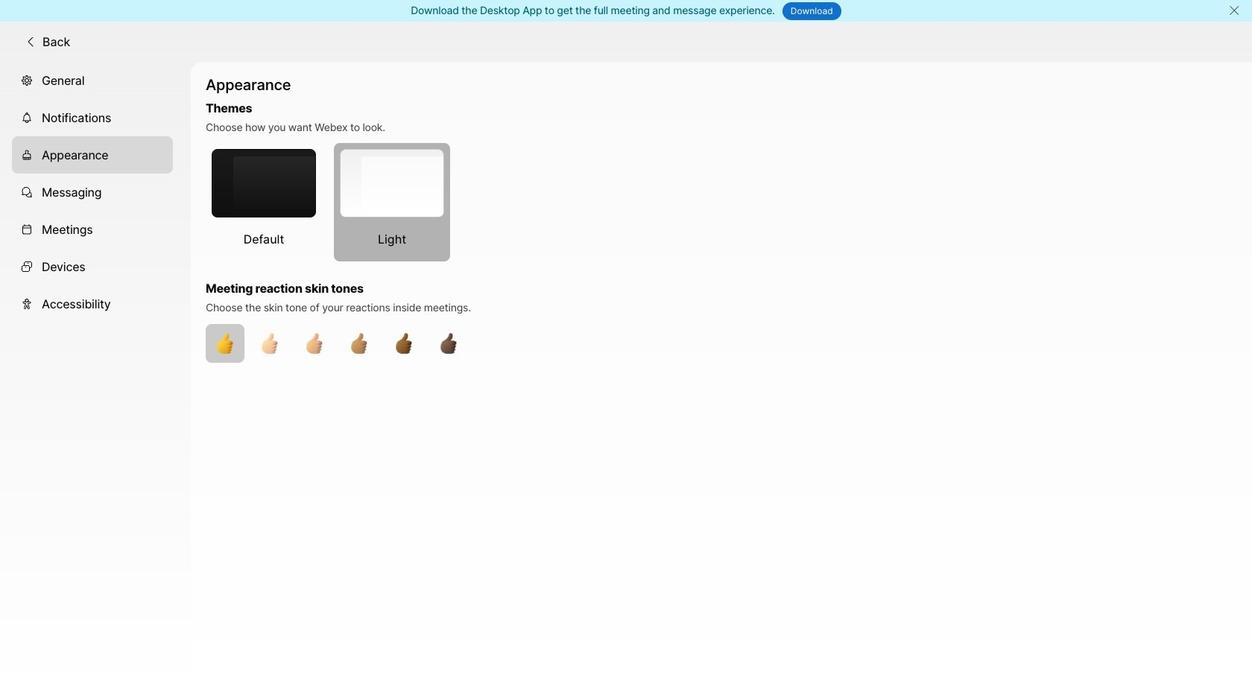 Task type: locate. For each thing, give the bounding box(es) containing it.
appearance tab
[[12, 136, 173, 173]]

skin tone picker toolbar
[[206, 324, 1022, 363]]

meetings tab
[[12, 211, 173, 248]]

cancel_16 image
[[1229, 4, 1241, 16]]

messaging tab
[[12, 173, 173, 211]]

notifications tab
[[12, 99, 173, 136]]

accessibility tab
[[12, 285, 173, 323]]

devices tab
[[12, 248, 173, 285]]

settings navigation
[[0, 62, 191, 693]]



Task type: describe. For each thing, give the bounding box(es) containing it.
general tab
[[12, 62, 173, 99]]



Task type: vqa. For each thing, say whether or not it's contained in the screenshot.
Accessibility tab at the top left
yes



